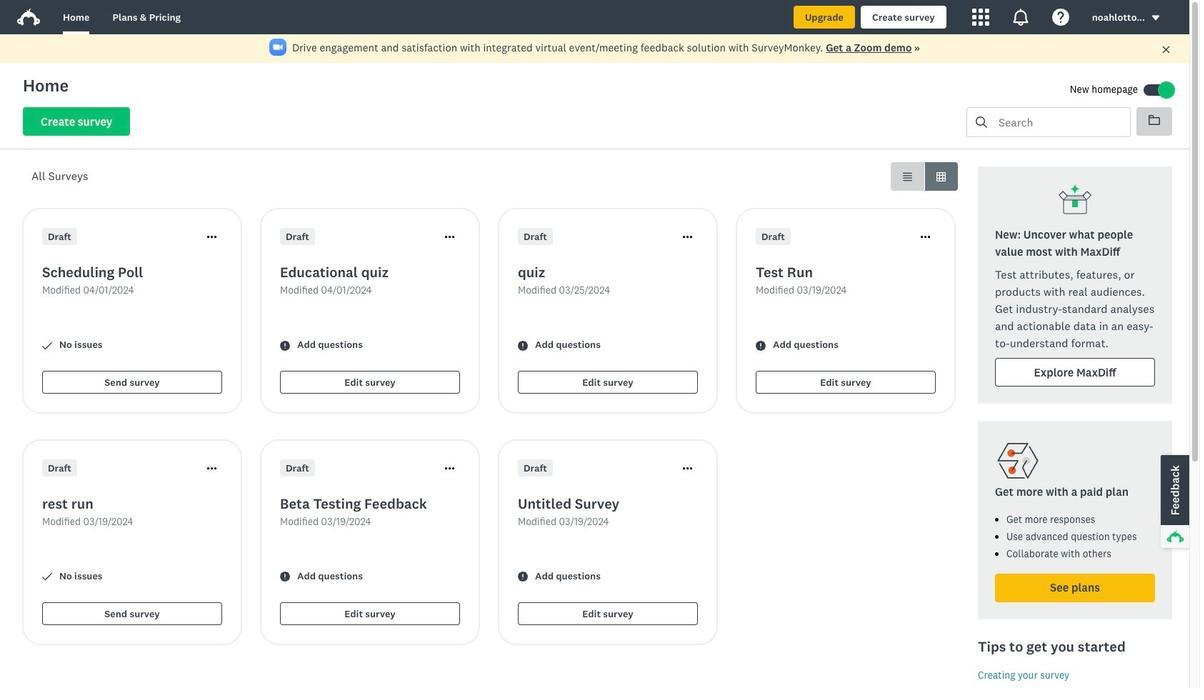 Task type: locate. For each thing, give the bounding box(es) containing it.
search image
[[976, 117, 988, 128]]

2 brand logo image from the top
[[17, 9, 40, 26]]

response based pricing icon image
[[996, 438, 1041, 484]]

1 folders image from the top
[[1149, 114, 1161, 126]]

search image
[[976, 117, 988, 128]]

x image
[[1162, 45, 1172, 54]]

warning image
[[280, 341, 290, 351], [756, 341, 766, 351], [518, 572, 528, 582]]

notification center icon image
[[1013, 9, 1030, 26]]

folders image
[[1149, 114, 1161, 126], [1149, 115, 1161, 125]]

1 no issues image from the top
[[42, 341, 52, 351]]

0 vertical spatial no issues image
[[42, 341, 52, 351]]

1 vertical spatial warning image
[[280, 572, 290, 582]]

1 vertical spatial no issues image
[[42, 572, 52, 582]]

2 no issues image from the top
[[42, 572, 52, 582]]

brand logo image
[[17, 6, 40, 29], [17, 9, 40, 26]]

0 vertical spatial warning image
[[518, 341, 528, 351]]

warning image
[[518, 341, 528, 351], [280, 572, 290, 582]]

dropdown arrow icon image
[[1152, 13, 1162, 23], [1153, 16, 1160, 21]]

group
[[891, 162, 959, 191]]

2 horizontal spatial warning image
[[756, 341, 766, 351]]

no issues image
[[42, 341, 52, 351], [42, 572, 52, 582]]

products icon image
[[973, 9, 990, 26], [973, 9, 990, 26]]

max diff icon image
[[1059, 184, 1093, 218]]



Task type: vqa. For each thing, say whether or not it's contained in the screenshot.
Warning image to the left
yes



Task type: describe. For each thing, give the bounding box(es) containing it.
0 horizontal spatial warning image
[[280, 572, 290, 582]]

2 folders image from the top
[[1149, 115, 1161, 125]]

1 horizontal spatial warning image
[[518, 341, 528, 351]]

1 horizontal spatial warning image
[[518, 572, 528, 582]]

help icon image
[[1053, 9, 1070, 26]]

0 horizontal spatial warning image
[[280, 341, 290, 351]]

1 brand logo image from the top
[[17, 6, 40, 29]]

Search text field
[[988, 108, 1131, 137]]



